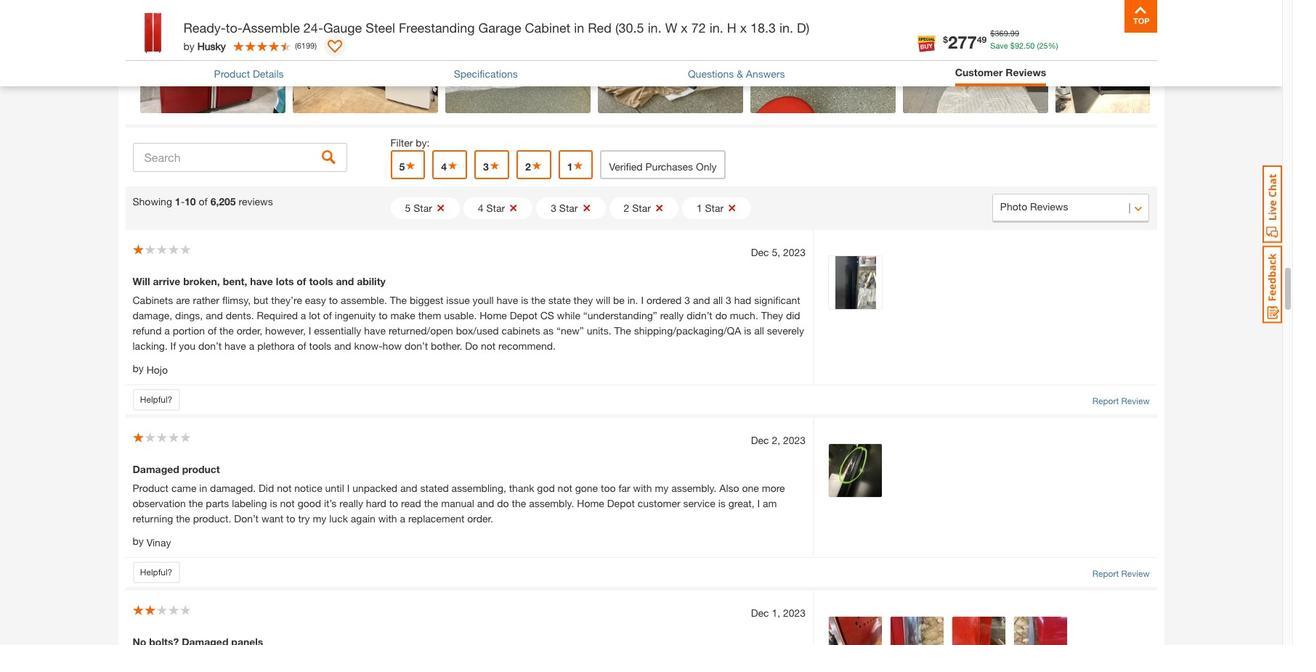 Task type: vqa. For each thing, say whether or not it's contained in the screenshot.
FREE associated with to
no



Task type: describe. For each thing, give the bounding box(es) containing it.
report review button for product came in damaged. did not notice until i unpacked and stated assembling, thank god not gone too far with my assembly. also one more observation the parts labeling is not good it's really hard to read the manual and do the assembly. home depot customer service is great, i am returning the product. don't want to try my luck again with a replacement order.
[[1093, 568, 1150, 581]]

0 horizontal spatial the
[[390, 295, 407, 307]]

helpful? button for vinay
[[133, 562, 180, 584]]

4 star button
[[463, 198, 533, 220]]

cabinets
[[133, 295, 173, 307]]

don't
[[234, 513, 259, 525]]

by for by vinay
[[133, 536, 144, 548]]

order.
[[467, 513, 493, 525]]

star for 5 star
[[414, 202, 432, 215]]

garage
[[479, 20, 521, 36]]

vinay
[[147, 537, 171, 549]]

1 for 1
[[567, 161, 573, 173]]

had
[[734, 295, 752, 307]]

order,
[[237, 325, 262, 337]]

verified purchases only
[[609, 161, 717, 173]]

3 left had
[[726, 295, 732, 307]]

lots
[[276, 276, 294, 288]]

really inside will arrive broken, bent, have lots of tools and ability cabinets are rather flimsy, but they're easy to assemble. the biggest issue youll have is the state they will be in. i ordered 3 and all 3 had significant damage, dings, and dents. required a lot of ingenuity to make them usable. home depot cs while "understanding" really didn't do much. they did refund a portion of the order, however, i essentially have returned/open box/used cabinets as "new" units. the shipping/packaging/qa is all severely lacking. if you don't have a plethora of tools and know-how don't bother. do not recommend.
[[660, 310, 684, 322]]

required
[[257, 310, 298, 322]]

thank
[[509, 483, 534, 495]]

5,
[[772, 247, 780, 259]]

verified
[[609, 161, 643, 173]]

stated
[[420, 483, 449, 495]]

in inside damaged product product came in damaged. did not notice until i unpacked and stated assembling, thank god not gone too far with my assembly. also one more observation the parts labeling is not good it's really hard to read the manual and do the assembly. home depot customer service is great, i am returning the product. don't want to try my luck again with a replacement order.
[[199, 483, 207, 495]]

of down however,
[[297, 340, 306, 353]]

but
[[254, 295, 268, 307]]

home inside damaged product product came in damaged. did not notice until i unpacked and stated assembling, thank god not gone too far with my assembly. also one more observation the parts labeling is not good it's really hard to read the manual and do the assembly. home depot customer service is great, i am returning the product. don't want to try my luck again with a replacement order.
[[577, 498, 604, 510]]

3 up didn't
[[685, 295, 690, 307]]

essentially
[[314, 325, 361, 337]]

a right refund in the left bottom of the page
[[164, 325, 170, 337]]

rather
[[193, 295, 219, 307]]

49
[[977, 34, 987, 45]]

star for 1 star
[[705, 202, 724, 215]]

0 vertical spatial product
[[214, 67, 250, 80]]

dec for dec 1, 2023
[[751, 608, 769, 620]]

assemble.
[[341, 295, 387, 307]]

6199
[[297, 41, 315, 50]]

not right 'god'
[[558, 483, 572, 495]]

review for cabinets are rather flimsy, but they're easy to assemble. the biggest issue youll have is the state they will be in. i ordered 3 and all 3 had significant damage, dings, and dents. required a lot of ingenuity to make them usable. home depot cs while "understanding" really didn't do much. they did refund a portion of the order, however, i essentially have returned/open box/used cabinets as "new" units. the shipping/packaging/qa is all severely lacking. if you don't have a plethora of tools and know-how don't bother. do not recommend.
[[1122, 396, 1150, 407]]

however,
[[265, 325, 306, 337]]

2023 for dec 5, 2023
[[783, 247, 806, 259]]

and down rather on the left top
[[206, 310, 223, 322]]

not right did
[[277, 483, 292, 495]]

answers
[[746, 67, 785, 80]]

1,
[[772, 608, 780, 620]]

specifications
[[454, 67, 518, 80]]

$ 369 . 99 save $ 92 . 50 ( 25 %)
[[991, 28, 1058, 50]]

more
[[762, 483, 785, 495]]

to left the read on the bottom of page
[[389, 498, 398, 510]]

issue
[[446, 295, 470, 307]]

am
[[763, 498, 777, 510]]

not inside will arrive broken, bent, have lots of tools and ability cabinets are rather flimsy, but they're easy to assemble. the biggest issue youll have is the state they will be in. i ordered 3 and all 3 had significant damage, dings, and dents. required a lot of ingenuity to make them usable. home depot cs while "understanding" really didn't do much. they did refund a portion of the order, however, i essentially have returned/open box/used cabinets as "new" units. the shipping/packaging/qa is all severely lacking. if you don't have a plethora of tools and know-how don't bother. do not recommend.
[[481, 340, 496, 353]]

reviews
[[1006, 66, 1047, 78]]

lot
[[309, 310, 320, 322]]

277
[[948, 32, 977, 52]]

god
[[537, 483, 555, 495]]

steel
[[366, 20, 395, 36]]

a left lot
[[301, 310, 306, 322]]

report for product came in damaged. did not notice until i unpacked and stated assembling, thank god not gone too far with my assembly. also one more observation the parts labeling is not good it's really hard to read the manual and do the assembly. home depot customer service is great, i am returning the product. don't want to try my luck again with a replacement order.
[[1093, 569, 1119, 580]]

husky
[[197, 40, 226, 52]]

6,205
[[210, 196, 236, 208]]

significant
[[754, 295, 801, 307]]

"new"
[[557, 325, 584, 337]]

do inside will arrive broken, bent, have lots of tools and ability cabinets are rather flimsy, but they're easy to assemble. the biggest issue youll have is the state they will be in. i ordered 3 and all 3 had significant damage, dings, and dents. required a lot of ingenuity to make them usable. home depot cs while "understanding" really didn't do much. they did refund a portion of the order, however, i essentially have returned/open box/used cabinets as "new" units. the shipping/packaging/qa is all severely lacking. if you don't have a plethora of tools and know-how don't bother. do not recommend.
[[715, 310, 727, 322]]

assembling,
[[452, 483, 506, 495]]

4 for 4 star
[[478, 202, 484, 215]]

refund
[[133, 325, 162, 337]]

did
[[259, 483, 274, 495]]

showing 1 - 10 of 6,205 reviews
[[133, 196, 273, 208]]

i down lot
[[309, 325, 311, 337]]

3 right 4 button
[[483, 161, 489, 173]]

bent,
[[223, 276, 247, 288]]

5 star
[[405, 202, 432, 215]]

luck
[[329, 513, 348, 525]]

i right until
[[347, 483, 350, 495]]

ordered
[[647, 295, 682, 307]]

read
[[401, 498, 421, 510]]

dec for dec 2, 2023
[[751, 435, 769, 447]]

1 x from the left
[[681, 20, 688, 36]]

good
[[298, 498, 321, 510]]

0 vertical spatial all
[[713, 295, 723, 307]]

helpful? for vinay
[[140, 568, 172, 578]]

filter by:
[[391, 137, 430, 149]]

in. left w
[[648, 20, 662, 36]]

of right lot
[[323, 310, 332, 322]]

and up "order."
[[477, 498, 494, 510]]

bother.
[[431, 340, 462, 353]]

2 for 2 star
[[624, 202, 630, 215]]

1 horizontal spatial with
[[633, 483, 652, 495]]

star for 3 star
[[559, 202, 578, 215]]

2 star
[[624, 202, 651, 215]]

service
[[683, 498, 716, 510]]

feedback link image
[[1263, 246, 1283, 324]]

%)
[[1048, 40, 1058, 50]]

&
[[737, 67, 743, 80]]

4 for 4
[[441, 161, 447, 173]]

2 for 2
[[525, 161, 531, 173]]

is up "want"
[[270, 498, 277, 510]]

dec 5, 2023
[[751, 247, 806, 259]]

arrive
[[153, 276, 180, 288]]

i left 'am'
[[757, 498, 760, 510]]

$ 277 49
[[943, 32, 987, 52]]

they
[[574, 295, 593, 307]]

labeling
[[232, 498, 267, 510]]

and up the read on the bottom of page
[[400, 483, 418, 495]]

star for 4 star
[[486, 202, 505, 215]]

far
[[619, 483, 630, 495]]

1 vertical spatial .
[[1024, 40, 1026, 50]]

purchases
[[646, 161, 693, 173]]

0 horizontal spatial my
[[313, 513, 327, 525]]

by:
[[416, 137, 430, 149]]

1 vertical spatial the
[[614, 325, 631, 337]]

portion
[[173, 325, 205, 337]]

plethora
[[257, 340, 295, 353]]

3 star button
[[536, 198, 606, 220]]

hard
[[366, 498, 386, 510]]

didn't
[[687, 310, 713, 322]]

1 don't from the left
[[198, 340, 222, 353]]

is down also
[[718, 498, 726, 510]]

ready-to-assemble 24-gauge steel freestanding garage cabinet in red (30.5 in. w x 72 in. h x 18.3 in. d)
[[183, 20, 810, 36]]

red
[[588, 20, 612, 36]]

1 vertical spatial all
[[754, 325, 764, 337]]

display image
[[328, 40, 342, 54]]

great,
[[729, 498, 755, 510]]

depot inside damaged product product came in damaged. did not notice until i unpacked and stated assembling, thank god not gone too far with my assembly. also one more observation the parts labeling is not good it's really hard to read the manual and do the assembly. home depot customer service is great, i am returning the product. don't want to try my luck again with a replacement order.
[[607, 498, 635, 510]]

of right 10
[[199, 196, 208, 208]]

the down the came
[[189, 498, 203, 510]]

of right "portion"
[[208, 325, 217, 337]]

returning
[[133, 513, 173, 525]]

have up "but"
[[250, 276, 273, 288]]

not up "want"
[[280, 498, 295, 510]]

0 horizontal spatial with
[[378, 513, 397, 525]]

by husky
[[183, 40, 226, 52]]

0 horizontal spatial .
[[1008, 28, 1011, 38]]

w
[[665, 20, 677, 36]]

hojo button
[[147, 363, 168, 378]]

)
[[315, 41, 317, 50]]

depot inside will arrive broken, bent, have lots of tools and ability cabinets are rather flimsy, but they're easy to assemble. the biggest issue youll have is the state they will be in. i ordered 3 and all 3 had significant damage, dings, and dents. required a lot of ingenuity to make them usable. home depot cs while "understanding" really didn't do much. they did refund a portion of the order, however, i essentially have returned/open box/used cabinets as "new" units. the shipping/packaging/qa is all severely lacking. if you don't have a plethora of tools and know-how don't bother. do not recommend.
[[510, 310, 538, 322]]

star symbol image for 5
[[405, 161, 417, 171]]

damaged product product came in damaged. did not notice until i unpacked and stated assembling, thank god not gone too far with my assembly. also one more observation the parts labeling is not good it's really hard to read the manual and do the assembly. home depot customer service is great, i am returning the product. don't want to try my luck again with a replacement order.
[[133, 464, 785, 525]]



Task type: locate. For each thing, give the bounding box(es) containing it.
product down husky
[[214, 67, 250, 80]]

1 horizontal spatial 2
[[624, 202, 630, 215]]

product inside damaged product product came in damaged. did not notice until i unpacked and stated assembling, thank god not gone too far with my assembly. also one more observation the parts labeling is not good it's really hard to read the manual and do the assembly. home depot customer service is great, i am returning the product. don't want to try my luck again with a replacement order.
[[133, 483, 169, 495]]

$ inside the $ 277 49
[[943, 34, 948, 45]]

report for cabinets are rather flimsy, but they're easy to assemble. the biggest issue youll have is the state they will be in. i ordered 3 and all 3 had significant damage, dings, and dents. required a lot of ingenuity to make them usable. home depot cs while "understanding" really didn't do much. they did refund a portion of the order, however, i essentially have returned/open box/used cabinets as "new" units. the shipping/packaging/qa is all severely lacking. if you don't have a plethora of tools and know-how don't bother. do not recommend.
[[1093, 396, 1119, 407]]

in. left h
[[710, 20, 723, 36]]

0 horizontal spatial x
[[681, 20, 688, 36]]

2 vertical spatial dec
[[751, 608, 769, 620]]

1 star symbol image from the left
[[447, 161, 459, 171]]

0 vertical spatial report
[[1093, 396, 1119, 407]]

0 horizontal spatial depot
[[510, 310, 538, 322]]

2 vertical spatial 2023
[[783, 608, 806, 620]]

1 helpful? button from the top
[[133, 390, 180, 411]]

x right w
[[681, 20, 688, 36]]

i left ordered
[[641, 295, 644, 307]]

manual
[[441, 498, 474, 510]]

product details
[[214, 67, 284, 80]]

in.
[[648, 20, 662, 36], [710, 20, 723, 36], [780, 20, 794, 36], [628, 295, 638, 307]]

1 vertical spatial report review
[[1093, 569, 1150, 580]]

4 button
[[433, 151, 467, 180]]

star symbol image up 3 star button
[[573, 161, 585, 171]]

1 vertical spatial in
[[199, 483, 207, 495]]

2 report from the top
[[1093, 569, 1119, 580]]

1 star symbol image from the left
[[405, 161, 417, 171]]

2 down verified on the top
[[624, 202, 630, 215]]

star symbol image for 1
[[573, 161, 585, 171]]

don't down returned/open
[[405, 340, 428, 353]]

do right didn't
[[715, 310, 727, 322]]

0 horizontal spatial all
[[713, 295, 723, 307]]

the up make
[[390, 295, 407, 307]]

is up cabinets
[[521, 295, 528, 307]]

0 horizontal spatial 4
[[441, 161, 447, 173]]

0 vertical spatial 2023
[[783, 247, 806, 259]]

1 for 1 star
[[697, 202, 702, 215]]

1 button
[[559, 151, 593, 180]]

1 review from the top
[[1122, 396, 1150, 407]]

1 vertical spatial product
[[133, 483, 169, 495]]

1 horizontal spatial $
[[991, 28, 995, 38]]

with right far
[[633, 483, 652, 495]]

1 vertical spatial assembly.
[[529, 498, 574, 510]]

1 star from the left
[[414, 202, 432, 215]]

1 horizontal spatial don't
[[405, 340, 428, 353]]

1 vertical spatial report
[[1093, 569, 1119, 580]]

in left red
[[574, 20, 584, 36]]

came
[[171, 483, 196, 495]]

know-
[[354, 340, 383, 353]]

again
[[351, 513, 376, 525]]

5 down 5 button
[[405, 202, 411, 215]]

0 vertical spatial home
[[480, 310, 507, 322]]

0 vertical spatial my
[[655, 483, 669, 495]]

all down they
[[754, 325, 764, 337]]

( right 50
[[1037, 40, 1039, 50]]

my right try
[[313, 513, 327, 525]]

3 star symbol image from the left
[[531, 161, 543, 171]]

in. left the d)
[[780, 20, 794, 36]]

the down thank
[[512, 498, 526, 510]]

do down assembling,
[[497, 498, 509, 510]]

report review for product came in damaged. did not notice until i unpacked and stated assembling, thank god not gone too far with my assembly. also one more observation the parts labeling is not good it's really hard to read the manual and do the assembly. home depot customer service is great, i am returning the product. don't want to try my luck again with a replacement order.
[[1093, 569, 1150, 580]]

save
[[991, 40, 1008, 50]]

1 vertical spatial 4
[[478, 202, 484, 215]]

0 vertical spatial assembly.
[[672, 483, 717, 495]]

star down only
[[705, 202, 724, 215]]

1 horizontal spatial do
[[715, 310, 727, 322]]

2 right 3 button
[[525, 161, 531, 173]]

$ right 49
[[991, 28, 995, 38]]

0 horizontal spatial in
[[199, 483, 207, 495]]

verified purchases only button
[[601, 151, 726, 180]]

1 inside button
[[697, 202, 702, 215]]

1 vertical spatial my
[[313, 513, 327, 525]]

2 horizontal spatial 1
[[697, 202, 702, 215]]

will arrive broken, bent, have lots of tools and ability cabinets are rather flimsy, but they're easy to assemble. the biggest issue youll have is the state they will be in. i ordered 3 and all 3 had significant damage, dings, and dents. required a lot of ingenuity to make them usable. home depot cs while "understanding" really didn't do much. they did refund a portion of the order, however, i essentially have returned/open box/used cabinets as "new" units. the shipping/packaging/qa is all severely lacking. if you don't have a plethora of tools and know-how don't bother. do not recommend.
[[133, 276, 804, 353]]

helpful? down vinay button
[[140, 568, 172, 578]]

customer reviews button
[[955, 65, 1047, 83], [955, 65, 1047, 80]]

0 horizontal spatial assembly.
[[529, 498, 574, 510]]

0 vertical spatial the
[[390, 295, 407, 307]]

2023
[[783, 247, 806, 259], [783, 435, 806, 447], [783, 608, 806, 620]]

1 horizontal spatial all
[[754, 325, 764, 337]]

it's
[[324, 498, 337, 510]]

0 vertical spatial helpful?
[[140, 395, 172, 406]]

3 2023 from the top
[[783, 608, 806, 620]]

0 vertical spatial depot
[[510, 310, 538, 322]]

x right h
[[740, 20, 747, 36]]

1 horizontal spatial really
[[660, 310, 684, 322]]

2023 right 2,
[[783, 435, 806, 447]]

1 horizontal spatial 1
[[567, 161, 573, 173]]

home down youll
[[480, 310, 507, 322]]

assembly. down 'god'
[[529, 498, 574, 510]]

1 horizontal spatial (
[[1037, 40, 1039, 50]]

by for by hojo
[[133, 363, 144, 375]]

all left had
[[713, 295, 723, 307]]

1 horizontal spatial in
[[574, 20, 584, 36]]

my up customer
[[655, 483, 669, 495]]

1 horizontal spatial 4
[[478, 202, 484, 215]]

questions & answers
[[688, 67, 785, 80]]

$ for 277
[[943, 34, 948, 45]]

$ for 369
[[991, 28, 995, 38]]

1 report from the top
[[1093, 396, 1119, 407]]

tools up easy
[[309, 276, 333, 288]]

1 tools from the top
[[309, 276, 333, 288]]

did
[[786, 310, 800, 322]]

0 vertical spatial .
[[1008, 28, 1011, 38]]

really down ordered
[[660, 310, 684, 322]]

dec left 5,
[[751, 247, 769, 259]]

1 vertical spatial helpful? button
[[133, 562, 180, 584]]

2 ( from the left
[[295, 41, 297, 50]]

a inside damaged product product came in damaged. did not notice until i unpacked and stated assembling, thank god not gone too far with my assembly. also one more observation the parts labeling is not good it's really hard to read the manual and do the assembly. home depot customer service is great, i am returning the product. don't want to try my luck again with a replacement order.
[[400, 513, 405, 525]]

0 horizontal spatial 1
[[175, 196, 181, 208]]

damaged.
[[210, 483, 256, 495]]

2 review from the top
[[1122, 569, 1150, 580]]

helpful? for hojo
[[140, 395, 172, 406]]

0 horizontal spatial really
[[339, 498, 363, 510]]

1 report review from the top
[[1093, 396, 1150, 407]]

( inside $ 369 . 99 save $ 92 . 50 ( 25 %)
[[1037, 40, 1039, 50]]

5 down filter
[[399, 161, 405, 173]]

dec left 2,
[[751, 435, 769, 447]]

by left hojo button
[[133, 363, 144, 375]]

star symbol image for 4
[[447, 161, 459, 171]]

1 vertical spatial dec
[[751, 435, 769, 447]]

2 dec from the top
[[751, 435, 769, 447]]

do
[[715, 310, 727, 322], [497, 498, 509, 510]]

2 star symbol image from the left
[[573, 161, 585, 171]]

1 vertical spatial report review button
[[1093, 568, 1150, 581]]

1 horizontal spatial the
[[614, 325, 631, 337]]

2 inside button
[[525, 161, 531, 173]]

1 helpful? from the top
[[140, 395, 172, 406]]

review
[[1122, 396, 1150, 407], [1122, 569, 1150, 580]]

1 horizontal spatial depot
[[607, 498, 635, 510]]

3 dec from the top
[[751, 608, 769, 620]]

star symbol image inside 5 button
[[405, 161, 417, 171]]

0 vertical spatial helpful? button
[[133, 390, 180, 411]]

2 horizontal spatial $
[[1011, 40, 1015, 50]]

1 vertical spatial review
[[1122, 569, 1150, 580]]

depot down far
[[607, 498, 635, 510]]

5 for 5 star
[[405, 202, 411, 215]]

0 horizontal spatial don't
[[198, 340, 222, 353]]

observation
[[133, 498, 186, 510]]

and up didn't
[[693, 295, 710, 307]]

2 horizontal spatial star symbol image
[[531, 161, 543, 171]]

broken,
[[183, 276, 220, 288]]

too
[[601, 483, 616, 495]]

0 horizontal spatial (
[[295, 41, 297, 50]]

1 vertical spatial do
[[497, 498, 509, 510]]

depot up cabinets
[[510, 310, 538, 322]]

my
[[655, 483, 669, 495], [313, 513, 327, 525]]

2 button
[[517, 151, 551, 180]]

in. inside will arrive broken, bent, have lots of tools and ability cabinets are rather flimsy, but they're easy to assemble. the biggest issue youll have is the state they will be in. i ordered 3 and all 3 had significant damage, dings, and dents. required a lot of ingenuity to make them usable. home depot cs while "understanding" really didn't do much. they did refund a portion of the order, however, i essentially have returned/open box/used cabinets as "new" units. the shipping/packaging/qa is all severely lacking. if you don't have a plethora of tools and know-how don't bother. do not recommend.
[[628, 295, 638, 307]]

product image image
[[129, 7, 176, 54]]

report review button
[[1093, 395, 1150, 409], [1093, 568, 1150, 581]]

star symbol image down the filter by:
[[405, 161, 417, 171]]

by inside by hojo
[[133, 363, 144, 375]]

1 vertical spatial home
[[577, 498, 604, 510]]

don't right you
[[198, 340, 222, 353]]

the down observation
[[176, 513, 190, 525]]

2
[[525, 161, 531, 173], [624, 202, 630, 215]]

really up 'again'
[[339, 498, 363, 510]]

1 vertical spatial 2
[[624, 202, 630, 215]]

1 left 10
[[175, 196, 181, 208]]

dings,
[[175, 310, 203, 322]]

4 right 5 button
[[441, 161, 447, 173]]

report review for cabinets are rather flimsy, but they're easy to assemble. the biggest issue youll have is the state they will be in. i ordered 3 and all 3 had significant damage, dings, and dents. required a lot of ingenuity to make them usable. home depot cs while "understanding" really didn't do much. they did refund a portion of the order, however, i essentially have returned/open box/used cabinets as "new" units. the shipping/packaging/qa is all severely lacking. if you don't have a plethora of tools and know-how don't bother. do not recommend.
[[1093, 396, 1150, 407]]

tools down essentially
[[309, 340, 331, 353]]

star down verified on the top
[[632, 202, 651, 215]]

home
[[480, 310, 507, 322], [577, 498, 604, 510]]

only
[[696, 161, 717, 173]]

star down 1 button
[[559, 202, 578, 215]]

1 vertical spatial by
[[133, 363, 144, 375]]

flimsy,
[[222, 295, 251, 307]]

0 vertical spatial do
[[715, 310, 727, 322]]

by left husky
[[183, 40, 195, 52]]

4 down 3 button
[[478, 202, 484, 215]]

box/used
[[456, 325, 499, 337]]

2 don't from the left
[[405, 340, 428, 353]]

0 vertical spatial report review button
[[1093, 395, 1150, 409]]

2 report review from the top
[[1093, 569, 1150, 580]]

they're
[[271, 295, 302, 307]]

questions
[[688, 67, 734, 80]]

3 star
[[551, 202, 578, 215]]

gauge
[[323, 20, 362, 36]]

1 horizontal spatial .
[[1024, 40, 1026, 50]]

the down stated
[[424, 498, 438, 510]]

5 for 5
[[399, 161, 405, 173]]

dec for dec 5, 2023
[[751, 247, 769, 259]]

have down order,
[[225, 340, 246, 353]]

0 vertical spatial tools
[[309, 276, 333, 288]]

2 star symbol image from the left
[[489, 161, 501, 171]]

how
[[383, 340, 402, 353]]

star symbol image left 1 button
[[531, 161, 543, 171]]

freestanding
[[399, 20, 475, 36]]

1 horizontal spatial star symbol image
[[489, 161, 501, 171]]

of right lots at the top left
[[297, 276, 306, 288]]

have up know- at left
[[364, 325, 386, 337]]

1 vertical spatial with
[[378, 513, 397, 525]]

0 vertical spatial in
[[574, 20, 584, 36]]

helpful? button down hojo button
[[133, 390, 180, 411]]

they
[[761, 310, 783, 322]]

tools
[[309, 276, 333, 288], [309, 340, 331, 353]]

0 horizontal spatial do
[[497, 498, 509, 510]]

star symbol image inside 2 button
[[531, 161, 543, 171]]

1 horizontal spatial product
[[214, 67, 250, 80]]

the down the dents.
[[219, 325, 234, 337]]

1 horizontal spatial x
[[740, 20, 747, 36]]

not
[[481, 340, 496, 353], [277, 483, 292, 495], [558, 483, 572, 495], [280, 498, 295, 510]]

0 horizontal spatial $
[[943, 34, 948, 45]]

by left vinay
[[133, 536, 144, 548]]

2 2023 from the top
[[783, 435, 806, 447]]

( left )
[[295, 41, 297, 50]]

1 2023 from the top
[[783, 247, 806, 259]]

don't
[[198, 340, 222, 353], [405, 340, 428, 353]]

0 vertical spatial 2
[[525, 161, 531, 173]]

star symbol image inside 3 button
[[489, 161, 501, 171]]

Search text field
[[133, 143, 347, 172]]

to-
[[226, 20, 243, 36]]

2023 for dec 1, 2023
[[783, 608, 806, 620]]

helpful? button down vinay button
[[133, 562, 180, 584]]

star symbol image
[[447, 161, 459, 171], [489, 161, 501, 171], [531, 161, 543, 171]]

much.
[[730, 310, 758, 322]]

star symbol image
[[405, 161, 417, 171], [573, 161, 585, 171]]

units.
[[587, 325, 612, 337]]

5 button
[[391, 151, 425, 180]]

dec 2, 2023
[[751, 435, 806, 447]]

in. right be
[[628, 295, 638, 307]]

gone
[[575, 483, 598, 495]]

is down much.
[[744, 325, 752, 337]]

1 vertical spatial 2023
[[783, 435, 806, 447]]

1 vertical spatial 5
[[405, 202, 411, 215]]

lacking.
[[133, 340, 168, 353]]

1 vertical spatial helpful?
[[140, 568, 172, 578]]

1 report review button from the top
[[1093, 395, 1150, 409]]

the
[[531, 295, 546, 307], [219, 325, 234, 337], [189, 498, 203, 510], [424, 498, 438, 510], [512, 498, 526, 510], [176, 513, 190, 525]]

3 star from the left
[[559, 202, 578, 215]]

2 tools from the top
[[309, 340, 331, 353]]

home down gone on the left of page
[[577, 498, 604, 510]]

5 star from the left
[[705, 202, 724, 215]]

10
[[185, 196, 196, 208]]

to left try
[[286, 513, 295, 525]]

not right do
[[481, 340, 496, 353]]

1 horizontal spatial star symbol image
[[573, 161, 585, 171]]

star for 2 star
[[632, 202, 651, 215]]

by inside by vinay
[[133, 536, 144, 548]]

home inside will arrive broken, bent, have lots of tools and ability cabinets are rather flimsy, but they're easy to assemble. the biggest issue youll have is the state they will be in. i ordered 3 and all 3 had significant damage, dings, and dents. required a lot of ingenuity to make them usable. home depot cs while "understanding" really didn't do much. they did refund a portion of the order, however, i essentially have returned/open box/used cabinets as "new" units. the shipping/packaging/qa is all severely lacking. if you don't have a plethora of tools and know-how don't bother. do not recommend.
[[480, 310, 507, 322]]

$ down 99
[[1011, 40, 1015, 50]]

customer
[[955, 66, 1003, 78]]

0 vertical spatial 4
[[441, 161, 447, 173]]

with
[[633, 483, 652, 495], [378, 513, 397, 525]]

2 x from the left
[[740, 20, 747, 36]]

have right youll
[[497, 295, 518, 307]]

2 inside button
[[624, 202, 630, 215]]

1 ( from the left
[[1037, 40, 1039, 50]]

unpacked
[[353, 483, 398, 495]]

the up cs
[[531, 295, 546, 307]]

star down 5 button
[[414, 202, 432, 215]]

0 horizontal spatial 2
[[525, 161, 531, 173]]

a down order,
[[249, 340, 255, 353]]

until
[[325, 483, 344, 495]]

and left ability
[[336, 276, 354, 288]]

review for product came in damaged. did not notice until i unpacked and stated assembling, thank god not gone too far with my assembly. also one more observation the parts labeling is not good it's really hard to read the manual and do the assembly. home depot customer service is great, i am returning the product. don't want to try my luck again with a replacement order.
[[1122, 569, 1150, 580]]

2 star button
[[609, 198, 679, 220]]

by vinay
[[133, 536, 171, 549]]

notice
[[294, 483, 322, 495]]

2023 for dec 2, 2023
[[783, 435, 806, 447]]

will
[[133, 276, 150, 288]]

details
[[253, 67, 284, 80]]

report review button for cabinets are rather flimsy, but they're easy to assemble. the biggest issue youll have is the state they will be in. i ordered 3 and all 3 had significant damage, dings, and dents. required a lot of ingenuity to make them usable. home depot cs while "understanding" really didn't do much. they did refund a portion of the order, however, i essentially have returned/open box/used cabinets as "new" units. the shipping/packaging/qa is all severely lacking. if you don't have a plethora of tools and know-how don't bother. do not recommend.
[[1093, 395, 1150, 409]]

dec left 1,
[[751, 608, 769, 620]]

1 right 2 button
[[567, 161, 573, 173]]

0 vertical spatial with
[[633, 483, 652, 495]]

in down product
[[199, 483, 207, 495]]

usable.
[[444, 310, 477, 322]]

to left make
[[379, 310, 388, 322]]

top button
[[1124, 0, 1157, 33]]

2 helpful? button from the top
[[133, 562, 180, 584]]

by for by husky
[[183, 40, 195, 52]]

0 vertical spatial dec
[[751, 247, 769, 259]]

helpful? button for hojo
[[133, 390, 180, 411]]

3 button
[[475, 151, 509, 180]]

1 vertical spatial depot
[[607, 498, 635, 510]]

0 vertical spatial review
[[1122, 396, 1150, 407]]

cabinet
[[525, 20, 571, 36]]

and down essentially
[[334, 340, 351, 353]]

2 vertical spatial by
[[133, 536, 144, 548]]

star symbol image inside 4 button
[[447, 161, 459, 171]]

0 vertical spatial report review
[[1093, 396, 1150, 407]]

0 horizontal spatial product
[[133, 483, 169, 495]]

live chat image
[[1263, 166, 1283, 243]]

2023 right 5,
[[783, 247, 806, 259]]

star inside button
[[705, 202, 724, 215]]

2 report review button from the top
[[1093, 568, 1150, 581]]

returned/open
[[389, 325, 453, 337]]

customer
[[638, 498, 681, 510]]

1 horizontal spatial home
[[577, 498, 604, 510]]

1 horizontal spatial assembly.
[[672, 483, 717, 495]]

star symbol image left 2 button
[[489, 161, 501, 171]]

72
[[691, 20, 706, 36]]

1 dec from the top
[[751, 247, 769, 259]]

a
[[301, 310, 306, 322], [164, 325, 170, 337], [249, 340, 255, 353], [400, 513, 405, 525]]

369
[[995, 28, 1008, 38]]

0 vertical spatial 5
[[399, 161, 405, 173]]

with down hard
[[378, 513, 397, 525]]

1 vertical spatial tools
[[309, 340, 331, 353]]

really inside damaged product product came in damaged. did not notice until i unpacked and stated assembling, thank god not gone too far with my assembly. also one more observation the parts labeling is not good it's really hard to read the manual and do the assembly. home depot customer service is great, i am returning the product. don't want to try my luck again with a replacement order.
[[339, 498, 363, 510]]

parts
[[206, 498, 229, 510]]

to right easy
[[329, 295, 338, 307]]

damage,
[[133, 310, 172, 322]]

dents.
[[226, 310, 254, 322]]

cabinets
[[502, 325, 540, 337]]

star symbol image inside 1 button
[[573, 161, 585, 171]]

do inside damaged product product came in damaged. did not notice until i unpacked and stated assembling, thank god not gone too far with my assembly. also one more observation the parts labeling is not good it's really hard to read the manual and do the assembly. home depot customer service is great, i am returning the product. don't want to try my luck again with a replacement order.
[[497, 498, 509, 510]]

is
[[521, 295, 528, 307], [744, 325, 752, 337], [270, 498, 277, 510], [718, 498, 726, 510]]

1 vertical spatial really
[[339, 498, 363, 510]]

will
[[596, 295, 610, 307]]

0 horizontal spatial home
[[480, 310, 507, 322]]

1 horizontal spatial my
[[655, 483, 669, 495]]

1 inside button
[[567, 161, 573, 173]]

0 horizontal spatial star symbol image
[[405, 161, 417, 171]]

d)
[[797, 20, 810, 36]]

0 horizontal spatial star symbol image
[[447, 161, 459, 171]]

3 down 2 button
[[551, 202, 557, 215]]

star symbol image for 2
[[531, 161, 543, 171]]

0 vertical spatial really
[[660, 310, 684, 322]]

4 star from the left
[[632, 202, 651, 215]]

a down the read on the bottom of page
[[400, 513, 405, 525]]

youll
[[473, 295, 494, 307]]

2 star from the left
[[486, 202, 505, 215]]

star symbol image for 3
[[489, 161, 501, 171]]

0 vertical spatial by
[[183, 40, 195, 52]]

filter
[[391, 137, 413, 149]]

want
[[262, 513, 284, 525]]

2 helpful? from the top
[[140, 568, 172, 578]]



